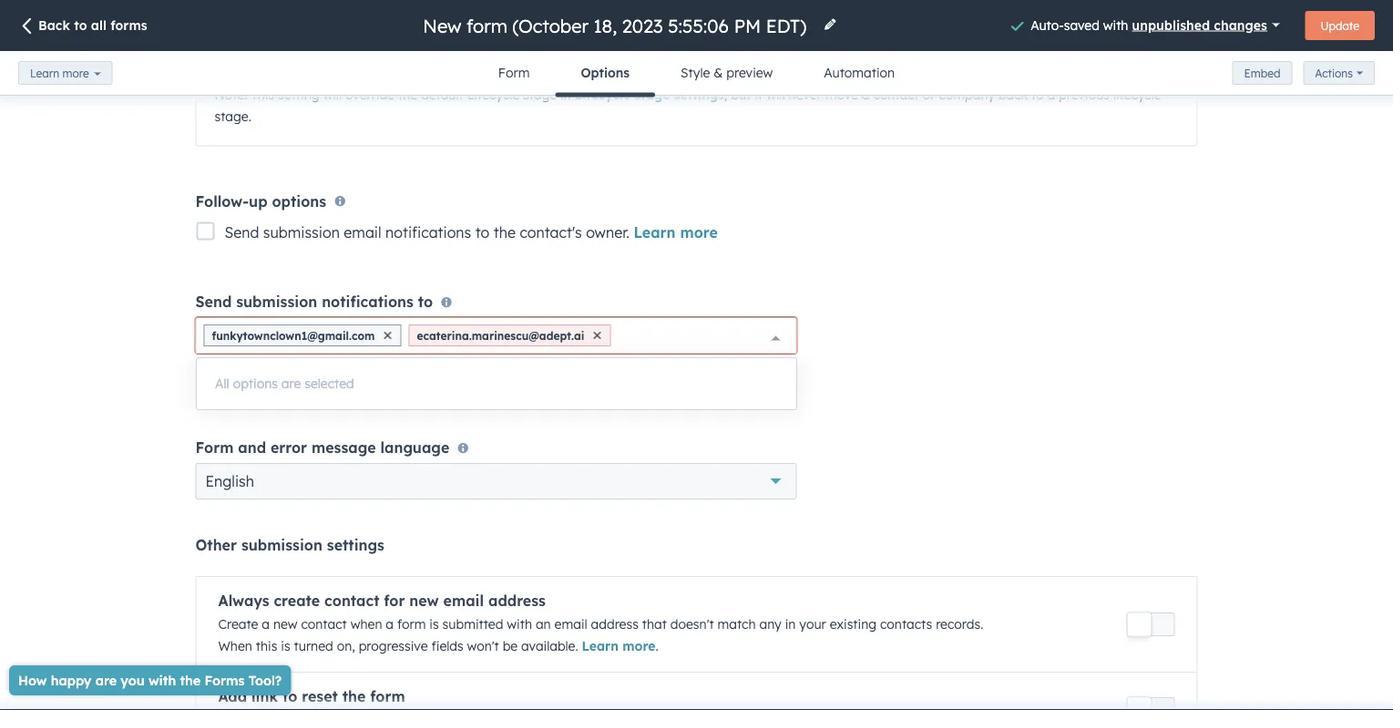 Task type: vqa. For each thing, say whether or not it's contained in the screenshot.
the bottommost 'that'
yes



Task type: locate. For each thing, give the bounding box(es) containing it.
will inside , but it will never move a contact or company back to a previous lifecycle stage.
[[766, 86, 785, 102]]

submission inside the some of these users can't receive submission notifications. make sure that everyone on this list has an account and has set up a password.
[[379, 359, 438, 372]]

new right "add"
[[427, 375, 450, 389]]

forms
[[111, 17, 147, 33]]

learn more link right owner.
[[634, 223, 718, 241]]

note:
[[215, 86, 247, 102]]

contact inside , but it will never move a contact or company back to a previous lifecycle stage.
[[874, 86, 919, 102]]

2 horizontal spatial the
[[494, 223, 516, 241]]

0 vertical spatial contact
[[874, 86, 919, 102]]

options
[[581, 65, 630, 81]]

0 horizontal spatial an
[[536, 616, 551, 632]]

always
[[218, 591, 269, 610]]

0 horizontal spatial stage
[[523, 86, 557, 102]]

learn more
[[30, 66, 89, 80]]

send up some
[[196, 293, 232, 311]]

an left the account
[[732, 359, 746, 372]]

add
[[218, 687, 247, 705]]

stage
[[523, 86, 557, 102], [635, 86, 670, 102]]

this
[[251, 86, 274, 102]]

send down follow-up options
[[225, 223, 259, 241]]

sure
[[547, 359, 570, 372]]

form and error message language
[[196, 438, 450, 457]]

a down "automation"
[[862, 86, 870, 102]]

2 will from the left
[[766, 86, 785, 102]]

embed
[[1245, 66, 1281, 80]]

0 horizontal spatial the
[[342, 687, 366, 705]]

0 horizontal spatial form
[[196, 438, 234, 457]]

email up available.
[[555, 616, 588, 632]]

1 vertical spatial options
[[233, 376, 278, 391]]

the left contact's
[[494, 223, 516, 241]]

0 horizontal spatial that
[[574, 359, 596, 372]]

an inside the some of these users can't receive submission notifications. make sure that everyone on this list has an account and has set up a password.
[[732, 359, 746, 372]]

options down 'these' on the left bottom of page
[[233, 376, 278, 391]]

close image
[[594, 332, 601, 339]]

add
[[403, 375, 424, 389]]

with inside page section element
[[1104, 17, 1129, 33]]

0 horizontal spatial will
[[323, 86, 342, 102]]

navigation
[[473, 51, 921, 97]]

or left company at the right
[[923, 86, 936, 102]]

that
[[574, 359, 596, 372], [642, 616, 667, 632]]

address up learn more .
[[591, 616, 639, 632]]

2 vertical spatial new
[[273, 616, 298, 632]]

0 horizontal spatial lifecycle
[[467, 86, 520, 102]]

language
[[381, 438, 450, 457]]

1 horizontal spatial that
[[642, 616, 667, 632]]

0 vertical spatial learn
[[30, 66, 59, 80]]

1 vertical spatial form
[[196, 438, 234, 457]]

some
[[196, 359, 226, 372]]

0 vertical spatial or
[[923, 86, 936, 102]]

has right list
[[710, 359, 729, 372]]

0 horizontal spatial learn
[[30, 66, 59, 80]]

0 vertical spatial up
[[249, 192, 268, 210]]

0 horizontal spatial settings
[[327, 536, 384, 554]]

submission up "add"
[[379, 359, 438, 372]]

0 vertical spatial form
[[397, 616, 426, 632]]

to inside button
[[283, 687, 297, 705]]

1 horizontal spatial with
[[1104, 17, 1129, 33]]

password.
[[288, 375, 342, 389]]

unpublished changes button
[[1132, 12, 1280, 38]]

existing
[[830, 616, 877, 632]]

has
[[710, 359, 729, 372], [219, 375, 238, 389]]

contact down "automation"
[[874, 86, 919, 102]]

saved
[[1064, 17, 1100, 33]]

0 vertical spatial new
[[427, 375, 450, 389]]

ecaterina.marinescu@adept.ai
[[417, 329, 585, 342]]

in right the any
[[785, 616, 796, 632]]

message
[[312, 438, 376, 457]]

contact up when
[[325, 591, 380, 610]]

new down create in the bottom of the page
[[273, 616, 298, 632]]

2 vertical spatial more
[[623, 638, 656, 654]]

create
[[274, 591, 320, 610]]

1 horizontal spatial form
[[498, 65, 530, 81]]

more for learn more
[[62, 66, 89, 80]]

form up english
[[196, 438, 234, 457]]

that inside the some of these users can't receive submission notifications. make sure that everyone on this list has an account and has set up a password.
[[574, 359, 596, 372]]

contact
[[874, 86, 919, 102], [325, 591, 380, 610], [301, 616, 347, 632]]

0 horizontal spatial users
[[275, 359, 304, 372]]

with up be
[[507, 616, 532, 632]]

this right when
[[256, 638, 277, 654]]

submission
[[263, 223, 340, 241], [236, 293, 317, 311], [379, 359, 438, 372], [241, 536, 323, 554]]

an up available.
[[536, 616, 551, 632]]

1 stage from the left
[[523, 86, 557, 102]]

changes
[[1214, 17, 1268, 33]]

1 horizontal spatial stage
[[635, 86, 670, 102]]

1 vertical spatial the
[[494, 223, 516, 241]]

and down some
[[196, 375, 216, 389]]

2 horizontal spatial email
[[555, 616, 588, 632]]

1 horizontal spatial will
[[766, 86, 785, 102]]

settings up 'always create contact for new email address' at the bottom
[[327, 536, 384, 554]]

0 vertical spatial this
[[669, 359, 688, 372]]

back to all forms link
[[18, 17, 147, 37]]

1 vertical spatial form
[[370, 687, 405, 705]]

or
[[923, 86, 936, 102], [388, 375, 399, 389]]

navigation containing form
[[473, 51, 921, 97]]

up
[[249, 192, 268, 210], [261, 375, 275, 389]]

settings
[[674, 86, 724, 102], [327, 536, 384, 554]]

submitted
[[443, 616, 504, 632]]

0 vertical spatial users
[[275, 359, 304, 372]]

0 vertical spatial and
[[196, 375, 216, 389]]

that right "sure"
[[574, 359, 596, 372]]

,
[[724, 86, 728, 102]]

2 vertical spatial email
[[555, 616, 588, 632]]

2 vertical spatial learn
[[582, 638, 619, 654]]

1 horizontal spatial lifecycle
[[575, 86, 631, 102]]

0 horizontal spatial in
[[561, 86, 571, 102]]

1 vertical spatial this
[[256, 638, 277, 654]]

learn inside button
[[30, 66, 59, 80]]

make
[[515, 359, 544, 372]]

1 horizontal spatial learn
[[582, 638, 619, 654]]

0 vertical spatial address
[[489, 591, 546, 610]]

to up review or add new users here.
[[418, 293, 433, 311]]

1 horizontal spatial address
[[591, 616, 639, 632]]

submission for settings
[[241, 536, 323, 554]]

1 horizontal spatial the
[[398, 86, 418, 102]]

this
[[669, 359, 688, 372], [256, 638, 277, 654]]

with
[[1104, 17, 1129, 33], [507, 616, 532, 632]]

1 lifecycle from the left
[[467, 86, 520, 102]]

owner.
[[586, 223, 630, 241]]

the
[[398, 86, 418, 102], [494, 223, 516, 241], [342, 687, 366, 705]]

notifications.
[[442, 359, 512, 372]]

address up be
[[489, 591, 546, 610]]

2 vertical spatial contact
[[301, 616, 347, 632]]

contact up the turned
[[301, 616, 347, 632]]

more
[[62, 66, 89, 80], [680, 223, 718, 241], [623, 638, 656, 654]]

1 vertical spatial learn more link
[[582, 638, 656, 654]]

submission up funkytownclown1@gmail.com
[[236, 293, 317, 311]]

1 vertical spatial and
[[238, 438, 266, 457]]

learn right available.
[[582, 638, 619, 654]]

0 vertical spatial email
[[344, 223, 382, 241]]

add link to reset the form button
[[196, 672, 1197, 710]]

0 vertical spatial settings
[[674, 86, 724, 102]]

will right 'it'
[[766, 86, 785, 102]]

an inside "create a new contact when a form is submitted with an email address that doesn't match any in your existing contacts records. when this is turned on, progressive fields won't be available."
[[536, 616, 551, 632]]

in inside "create a new contact when a form is submitted with an email address that doesn't match any in your existing contacts records. when this is turned on, progressive fields won't be available."
[[785, 616, 796, 632]]

.
[[656, 638, 659, 654]]

actions
[[1316, 66, 1354, 80]]

form up note: this setting will override the default lifecycle stage in lifecycle stage settings
[[498, 65, 530, 81]]

0 horizontal spatial is
[[281, 638, 290, 654]]

0 horizontal spatial with
[[507, 616, 532, 632]]

send submission notifications to
[[196, 293, 433, 311]]

submission down follow-up options
[[263, 223, 340, 241]]

lifecycle down options
[[575, 86, 631, 102]]

more inside button
[[62, 66, 89, 80]]

will right setting
[[323, 86, 342, 102]]

1 vertical spatial up
[[261, 375, 275, 389]]

to left contact's
[[476, 223, 490, 241]]

all options are selected button
[[197, 366, 797, 402]]

learn more button
[[18, 61, 113, 85]]

users up are
[[275, 359, 304, 372]]

form
[[397, 616, 426, 632], [370, 687, 405, 705]]

1 vertical spatial address
[[591, 616, 639, 632]]

to left all
[[74, 17, 87, 33]]

new right for in the left of the page
[[410, 591, 439, 610]]

email up submitted
[[444, 591, 484, 610]]

1 horizontal spatial or
[[923, 86, 936, 102]]

1 horizontal spatial users
[[453, 375, 482, 389]]

0 horizontal spatial more
[[62, 66, 89, 80]]

will for setting
[[323, 86, 342, 102]]

with right saved
[[1104, 17, 1129, 33]]

0 vertical spatial more
[[62, 66, 89, 80]]

1 vertical spatial more
[[680, 223, 718, 241]]

and left error
[[238, 438, 266, 457]]

form inside button
[[498, 65, 530, 81]]

None field
[[421, 13, 812, 38], [616, 317, 629, 354], [421, 13, 812, 38], [616, 317, 629, 354]]

learn for learn more
[[30, 66, 59, 80]]

has down of
[[219, 375, 238, 389]]

in right "form" button
[[561, 86, 571, 102]]

form down "progressive"
[[370, 687, 405, 705]]

1 vertical spatial email
[[444, 591, 484, 610]]

0 vertical spatial that
[[574, 359, 596, 372]]

this right on
[[669, 359, 688, 372]]

0 vertical spatial the
[[398, 86, 418, 102]]

0 vertical spatial learn more link
[[634, 223, 718, 241]]

learn
[[30, 66, 59, 80], [634, 223, 676, 241], [582, 638, 619, 654]]

1 vertical spatial contact
[[325, 591, 380, 610]]

email up the send submission notifications to
[[344, 223, 382, 241]]

1 vertical spatial is
[[281, 638, 290, 654]]

2 vertical spatial the
[[342, 687, 366, 705]]

1 will from the left
[[323, 86, 342, 102]]

email inside "create a new contact when a form is submitted with an email address that doesn't match any in your existing contacts records. when this is turned on, progressive fields won't be available."
[[555, 616, 588, 632]]

learn right owner.
[[634, 223, 676, 241]]

0 vertical spatial is
[[430, 616, 439, 632]]

1 vertical spatial send
[[196, 293, 232, 311]]

2 horizontal spatial learn
[[634, 223, 676, 241]]

to right the "back"
[[1032, 86, 1044, 102]]

1 vertical spatial in
[[785, 616, 796, 632]]

learn down back
[[30, 66, 59, 80]]

is
[[430, 616, 439, 632], [281, 638, 290, 654]]

the inside button
[[342, 687, 366, 705]]

1 horizontal spatial has
[[710, 359, 729, 372]]

submission up create in the bottom of the page
[[241, 536, 323, 554]]

options right follow- in the top of the page
[[272, 192, 326, 210]]

form button
[[473, 51, 555, 95]]

2 horizontal spatial more
[[680, 223, 718, 241]]

send
[[225, 223, 259, 241], [196, 293, 232, 311]]

new inside "create a new contact when a form is submitted with an email address that doesn't match any in your existing contacts records. when this is turned on, progressive fields won't be available."
[[273, 616, 298, 632]]

learn more link for send submission email notifications to the contact's owner. learn more
[[634, 223, 718, 241]]

a right the set
[[278, 375, 285, 389]]

users inside the some of these users can't receive submission notifications. make sure that everyone on this list has an account and has set up a password.
[[275, 359, 304, 372]]

address inside "create a new contact when a form is submitted with an email address that doesn't match any in your existing contacts records. when this is turned on, progressive fields won't be available."
[[591, 616, 639, 632]]

1 vertical spatial with
[[507, 616, 532, 632]]

to right link
[[283, 687, 297, 705]]

in
[[561, 86, 571, 102], [785, 616, 796, 632]]

1 horizontal spatial settings
[[674, 86, 724, 102]]

submission for email
[[263, 223, 340, 241]]

0 vertical spatial form
[[498, 65, 530, 81]]

create
[[218, 616, 258, 632]]

form up "progressive"
[[397, 616, 426, 632]]

the right reset
[[342, 687, 366, 705]]

options
[[272, 192, 326, 210], [233, 376, 278, 391]]

learn more link right available.
[[582, 638, 656, 654]]

the left default
[[398, 86, 418, 102]]

up right the set
[[261, 375, 275, 389]]

0 vertical spatial with
[[1104, 17, 1129, 33]]

will
[[323, 86, 342, 102], [766, 86, 785, 102]]

the for override
[[398, 86, 418, 102]]

users down notifications.
[[453, 375, 482, 389]]

0 horizontal spatial this
[[256, 638, 277, 654]]

or left "add"
[[388, 375, 399, 389]]

auto-saved with
[[1031, 17, 1132, 33]]

0 horizontal spatial and
[[196, 375, 216, 389]]

, but it will never move a contact or company back to a previous lifecycle stage.
[[215, 86, 1162, 124]]

1 horizontal spatial in
[[785, 616, 796, 632]]

preview
[[727, 65, 773, 81]]

1 vertical spatial that
[[642, 616, 667, 632]]

setting
[[278, 86, 320, 102]]

0 horizontal spatial or
[[388, 375, 399, 389]]

settings down style
[[674, 86, 724, 102]]

lifecycle right default
[[467, 86, 520, 102]]

is up fields
[[430, 616, 439, 632]]

0 vertical spatial options
[[272, 192, 326, 210]]

unpublished
[[1132, 17, 1210, 33]]

1 horizontal spatial this
[[669, 359, 688, 372]]

0 vertical spatial an
[[732, 359, 746, 372]]

is left the turned
[[281, 638, 290, 654]]

1 horizontal spatial an
[[732, 359, 746, 372]]

follow-
[[196, 192, 249, 210]]

1 horizontal spatial more
[[623, 638, 656, 654]]

up down stage.
[[249, 192, 268, 210]]

1 vertical spatial users
[[453, 375, 482, 389]]

0 vertical spatial has
[[710, 359, 729, 372]]

that up .
[[642, 616, 667, 632]]

1 vertical spatial learn
[[634, 223, 676, 241]]

1 vertical spatial has
[[219, 375, 238, 389]]

0 vertical spatial send
[[225, 223, 259, 241]]

1 vertical spatial an
[[536, 616, 551, 632]]



Task type: describe. For each thing, give the bounding box(es) containing it.
of
[[229, 359, 240, 372]]

can't
[[307, 359, 333, 372]]

style & preview button
[[655, 51, 799, 95]]

for
[[384, 591, 405, 610]]

lifecycle stage settings link
[[575, 86, 724, 102]]

unpublished changes
[[1132, 17, 1268, 33]]

reset
[[302, 687, 338, 705]]

all
[[91, 17, 107, 33]]

selected
[[305, 376, 354, 391]]

receive
[[337, 359, 375, 372]]

0 horizontal spatial has
[[219, 375, 238, 389]]

on,
[[337, 638, 355, 654]]

0 vertical spatial in
[[561, 86, 571, 102]]

options button
[[555, 51, 655, 97]]

form inside button
[[370, 687, 405, 705]]

some of these users can't receive submission notifications. make sure that everyone on this list has an account and has set up a password.
[[196, 359, 793, 389]]

account
[[749, 359, 793, 372]]

with inside "create a new contact when a form is submitted with an email address that doesn't match any in your existing contacts records. when this is turned on, progressive fields won't be available."
[[507, 616, 532, 632]]

will for it
[[766, 86, 785, 102]]

a right create
[[262, 616, 270, 632]]

are
[[282, 376, 301, 391]]

automation
[[824, 65, 895, 81]]

form for form and error message language
[[196, 438, 234, 457]]

to inside page section element
[[74, 17, 87, 33]]

link
[[252, 687, 278, 705]]

it
[[755, 86, 763, 102]]

create a new contact when a form is submitted with an email address that doesn't match any in your existing contacts records. when this is turned on, progressive fields won't be available.
[[218, 616, 984, 654]]

this inside "create a new contact when a form is submitted with an email address that doesn't match any in your existing contacts records. when this is turned on, progressive fields won't be available."
[[256, 638, 277, 654]]

here.
[[485, 375, 512, 389]]

this inside the some of these users can't receive submission notifications. make sure that everyone on this list has an account and has set up a password.
[[669, 359, 688, 372]]

learn more link for .
[[582, 638, 656, 654]]

up inside the some of these users can't receive submission notifications. make sure that everyone on this list has an account and has set up a password.
[[261, 375, 275, 389]]

update button
[[1306, 11, 1375, 40]]

submission for notifications
[[236, 293, 317, 311]]

turned
[[294, 638, 333, 654]]

more for learn more .
[[623, 638, 656, 654]]

contact inside "create a new contact when a form is submitted with an email address that doesn't match any in your existing contacts records. when this is turned on, progressive fields won't be available."
[[301, 616, 347, 632]]

options inside all options are selected button
[[233, 376, 278, 391]]

form inside "create a new contact when a form is submitted with an email address that doesn't match any in your existing contacts records. when this is turned on, progressive fields won't be available."
[[397, 616, 426, 632]]

1 vertical spatial settings
[[327, 536, 384, 554]]

when
[[351, 616, 382, 632]]

all
[[215, 376, 229, 391]]

a left previous
[[1048, 86, 1056, 102]]

a up "progressive"
[[386, 616, 394, 632]]

override
[[346, 86, 395, 102]]

navigation inside page section element
[[473, 51, 921, 97]]

learn for learn more .
[[582, 638, 619, 654]]

when
[[218, 638, 252, 654]]

stage.
[[215, 108, 251, 124]]

1 horizontal spatial and
[[238, 438, 266, 457]]

form for form
[[498, 65, 530, 81]]

send for send submission notifications to
[[196, 293, 232, 311]]

contacts
[[880, 616, 933, 632]]

2 lifecycle from the left
[[575, 86, 631, 102]]

review or add new users here. link
[[345, 375, 528, 389]]

note: this setting will override the default lifecycle stage in lifecycle stage settings
[[215, 86, 724, 102]]

but
[[731, 86, 751, 102]]

on
[[652, 359, 665, 372]]

1 vertical spatial new
[[410, 591, 439, 610]]

auto-
[[1031, 17, 1064, 33]]

style & preview
[[681, 65, 773, 81]]

always create contact for new email address
[[218, 591, 546, 610]]

that inside "create a new contact when a form is submitted with an email address that doesn't match any in your existing contacts records. when this is turned on, progressive fields won't be available."
[[642, 616, 667, 632]]

learn more .
[[582, 638, 659, 654]]

any
[[760, 616, 782, 632]]

review or add new users here.
[[345, 375, 512, 389]]

0 horizontal spatial email
[[344, 223, 382, 241]]

doesn't
[[671, 616, 714, 632]]

update
[[1321, 19, 1360, 32]]

contact's
[[520, 223, 582, 241]]

1 vertical spatial notifications
[[322, 293, 414, 311]]

won't
[[467, 638, 499, 654]]

company
[[939, 86, 995, 102]]

embed button
[[1233, 61, 1293, 85]]

to inside , but it will never move a contact or company back to a previous lifecycle stage.
[[1032, 86, 1044, 102]]

other submission settings
[[196, 536, 384, 554]]

these
[[243, 359, 272, 372]]

available.
[[521, 638, 578, 654]]

&
[[714, 65, 723, 81]]

list
[[691, 359, 707, 372]]

previous
[[1059, 86, 1110, 102]]

send for send submission email notifications to the contact's owner. learn more
[[225, 223, 259, 241]]

1 horizontal spatial email
[[444, 591, 484, 610]]

close image
[[384, 332, 391, 339]]

english
[[206, 472, 254, 490]]

fields
[[432, 638, 464, 654]]

your
[[800, 616, 826, 632]]

2 stage from the left
[[635, 86, 670, 102]]

page section element
[[0, 0, 1394, 97]]

0 horizontal spatial address
[[489, 591, 546, 610]]

the for to
[[494, 223, 516, 241]]

a inside the some of these users can't receive submission notifications. make sure that everyone on this list has an account and has set up a password.
[[278, 375, 285, 389]]

match
[[718, 616, 756, 632]]

or inside , but it will never move a contact or company back to a previous lifecycle stage.
[[923, 86, 936, 102]]

and inside the some of these users can't receive submission notifications. make sure that everyone on this list has an account and has set up a password.
[[196, 375, 216, 389]]

review
[[345, 375, 384, 389]]

funkytownclown1@gmail.com
[[212, 329, 375, 342]]

never
[[789, 86, 822, 102]]

actions button
[[1304, 61, 1375, 85]]

english button
[[196, 463, 797, 499]]

progressive
[[359, 638, 428, 654]]

everyone
[[599, 359, 649, 372]]

1 vertical spatial or
[[388, 375, 399, 389]]

back
[[999, 86, 1028, 102]]

all options are selected
[[215, 376, 354, 391]]

automation button
[[799, 51, 921, 95]]

1 horizontal spatial is
[[430, 616, 439, 632]]

other
[[196, 536, 237, 554]]

back to all forms
[[38, 17, 147, 33]]

follow-up options
[[196, 192, 326, 210]]

back
[[38, 17, 70, 33]]

move
[[826, 86, 859, 102]]

lifecycle
[[1114, 86, 1162, 102]]

0 vertical spatial notifications
[[386, 223, 471, 241]]



